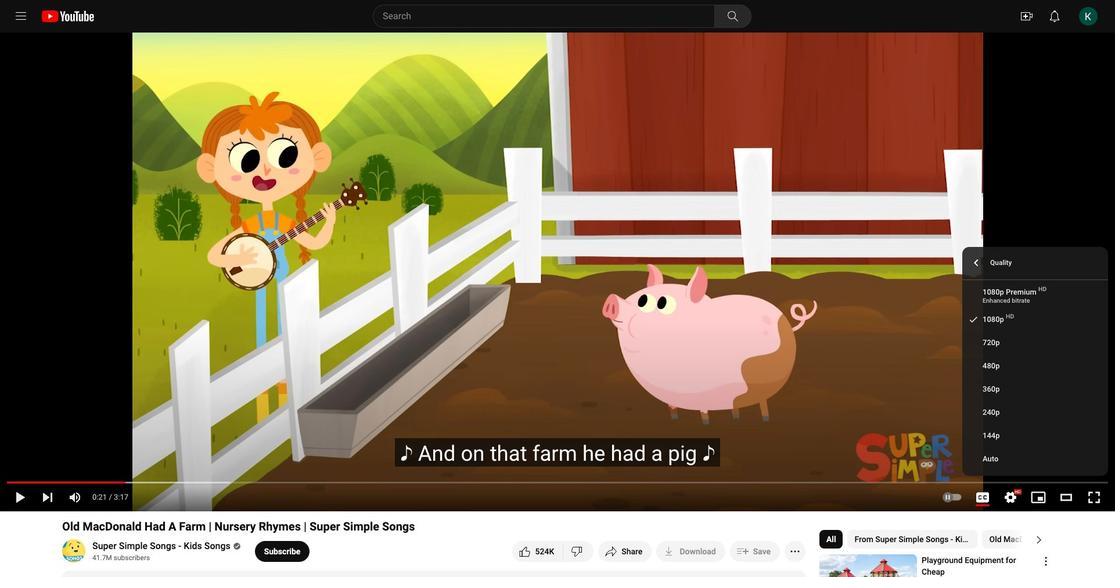 Task type: locate. For each thing, give the bounding box(es) containing it.
tab list
[[820, 525, 1116, 553]]

menu
[[963, 280, 1109, 475]]

main content
[[0, 33, 1116, 577]]

None search field
[[352, 5, 754, 28]]

avatar image image
[[1080, 7, 1098, 26]]

None text field
[[264, 547, 301, 556], [680, 547, 716, 556], [264, 547, 301, 556], [680, 547, 716, 556]]



Task type: vqa. For each thing, say whether or not it's contained in the screenshot.
menu within the YouTube Video Player element
yes



Task type: describe. For each thing, give the bounding box(es) containing it.
verified image
[[231, 542, 241, 550]]

youtube video player element
[[0, 33, 1116, 511]]

seek slider slider
[[7, 475, 1109, 486]]

Search text field
[[383, 9, 712, 24]]

menu inside youtube video player element
[[963, 280, 1109, 475]]

autoplay is off image
[[943, 484, 968, 511]]



